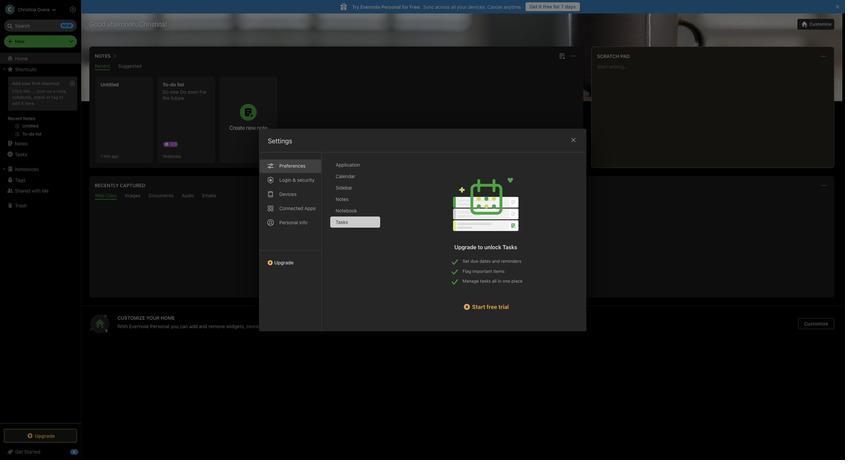 Task type: vqa. For each thing, say whether or not it's contained in the screenshot.
'Add'
yes



Task type: locate. For each thing, give the bounding box(es) containing it.
future
[[171, 95, 184, 101]]

0 vertical spatial it
[[539, 4, 542, 9]]

for left 7
[[553, 4, 560, 9]]

0 vertical spatial tasks
[[15, 151, 27, 157]]

captured
[[120, 183, 145, 188]]

2 vertical spatial the
[[487, 251, 495, 257]]

0 horizontal spatial for
[[402, 4, 408, 10]]

and left resize
[[264, 324, 273, 329]]

trial
[[498, 304, 509, 310]]

sync
[[423, 4, 434, 10]]

evernote right try
[[360, 4, 380, 10]]

0 horizontal spatial evernote
[[129, 324, 149, 329]]

for for 7
[[553, 4, 560, 9]]

1 horizontal spatial for
[[553, 4, 560, 9]]

stack
[[34, 94, 45, 100]]

...
[[31, 88, 36, 94]]

0 horizontal spatial tasks
[[15, 151, 27, 157]]

0 vertical spatial personal
[[382, 4, 401, 10]]

shared with me
[[15, 188, 49, 194]]

documents
[[149, 193, 174, 198]]

tasks up web.
[[503, 244, 517, 250]]

your left devices.
[[457, 4, 467, 10]]

content
[[464, 265, 483, 271]]

1 horizontal spatial it
[[539, 4, 542, 9]]

soon
[[188, 89, 198, 95]]

0 horizontal spatial all
[[451, 4, 456, 10]]

1 vertical spatial all
[[492, 278, 497, 284]]

personal down connected
[[279, 220, 298, 225]]

recent tab
[[95, 63, 110, 70]]

0 horizontal spatial and
[[199, 324, 207, 329]]

add
[[12, 81, 21, 86]]

notes down sidebar
[[336, 196, 348, 202]]

or right 'them,'
[[303, 324, 307, 329]]

remove
[[209, 324, 225, 329]]

personal left "free:"
[[382, 4, 401, 10]]

1 for from the left
[[553, 4, 560, 9]]

0 horizontal spatial to
[[59, 94, 63, 100]]

wednesday, december 13, 2023
[[720, 22, 787, 27]]

recent down notebook,
[[8, 116, 22, 121]]

can
[[180, 324, 188, 329]]

1 vertical spatial the
[[163, 95, 170, 101]]

0 horizontal spatial personal
[[150, 324, 169, 329]]

notes inside group
[[23, 116, 35, 121]]

0 vertical spatial add
[[12, 100, 20, 106]]

connected apps
[[279, 205, 316, 211]]

1 horizontal spatial personal
[[279, 220, 298, 225]]

0 horizontal spatial free
[[487, 304, 497, 310]]

new
[[246, 125, 256, 131]]

list
[[177, 82, 184, 87]]

0 vertical spatial all
[[451, 4, 456, 10]]

0 vertical spatial the
[[23, 88, 30, 94]]

shared
[[15, 188, 30, 194]]

cancel
[[487, 4, 502, 10]]

suggested
[[118, 63, 142, 69]]

customize
[[810, 21, 832, 27], [804, 321, 828, 327]]

evernote
[[360, 4, 380, 10], [129, 324, 149, 329]]

notes up tasks button
[[15, 141, 28, 146]]

2 horizontal spatial upgrade
[[454, 244, 476, 250]]

settings image
[[69, 5, 77, 13]]

1 vertical spatial evernote
[[129, 324, 149, 329]]

all left in on the bottom right
[[492, 278, 497, 284]]

home
[[15, 56, 28, 61]]

personal down your
[[150, 324, 169, 329]]

note,
[[57, 88, 67, 94]]

tree containing home
[[0, 53, 81, 423]]

1 horizontal spatial upgrade button
[[259, 250, 321, 268]]

0 vertical spatial free
[[543, 4, 552, 9]]

1 vertical spatial tasks
[[336, 219, 348, 225]]

do down to-
[[163, 89, 169, 95]]

sidebar
[[336, 185, 352, 191]]

free right "get"
[[543, 4, 552, 9]]

7
[[561, 4, 564, 9]]

0 horizontal spatial add
[[12, 100, 20, 106]]

scratch
[[597, 53, 619, 59]]

1 vertical spatial to
[[478, 244, 483, 250]]

free left trial
[[487, 304, 497, 310]]

save useful information from the web.
[[416, 251, 508, 257]]

1 horizontal spatial your
[[326, 324, 336, 329]]

1 horizontal spatial evernote
[[360, 4, 380, 10]]

clip
[[440, 265, 450, 271]]

2 vertical spatial upgrade
[[35, 433, 55, 439]]

group inside tree
[[0, 75, 81, 141]]

tags
[[15, 177, 25, 183]]

anytime.
[[504, 4, 522, 10]]

flag important items
[[463, 268, 505, 274]]

your right change
[[326, 324, 336, 329]]

2 vertical spatial personal
[[150, 324, 169, 329]]

tasks
[[15, 151, 27, 157], [336, 219, 348, 225], [503, 244, 517, 250]]

close image
[[569, 136, 577, 144]]

group containing add your first shortcut
[[0, 75, 81, 141]]

dates
[[479, 258, 491, 264]]

add down notebook,
[[12, 100, 20, 106]]

0 vertical spatial your
[[457, 4, 467, 10]]

notebooks
[[15, 166, 39, 172]]

tasks down notebook
[[336, 219, 348, 225]]

your up click the ...
[[22, 81, 31, 86]]

first
[[32, 81, 41, 86]]

on
[[47, 88, 52, 94]]

recent for recent notes
[[8, 116, 22, 121]]

0 horizontal spatial upgrade
[[35, 433, 55, 439]]

important
[[472, 268, 492, 274]]

add right can
[[189, 324, 198, 329]]

recent down notes button
[[95, 63, 110, 69]]

1 vertical spatial recent
[[8, 116, 22, 121]]

tasks up notebooks
[[15, 151, 27, 157]]

notes inside notes tab
[[336, 196, 348, 202]]

start free trial link
[[449, 303, 522, 311]]

0 horizontal spatial it
[[21, 100, 24, 106]]

1 vertical spatial or
[[303, 324, 307, 329]]

Start writing… text field
[[597, 64, 834, 162]]

the left ...
[[23, 88, 30, 94]]

to up the from
[[478, 244, 483, 250]]

and
[[492, 258, 500, 264], [199, 324, 207, 329], [264, 324, 273, 329]]

0 horizontal spatial or
[[46, 94, 50, 100]]

1 min ago
[[101, 154, 119, 159]]

upgrade button
[[259, 250, 321, 268], [4, 429, 77, 443]]

recent notes
[[8, 116, 35, 121]]

and down web.
[[492, 258, 500, 264]]

tasks inside button
[[15, 151, 27, 157]]

your inside customize your home with evernote personal you can add and remove widgets, reorder and resize them, or change your background.
[[326, 324, 336, 329]]

your
[[457, 4, 467, 10], [22, 81, 31, 86], [326, 324, 336, 329]]

do down list
[[180, 89, 186, 95]]

0 horizontal spatial your
[[22, 81, 31, 86]]

it down notebook,
[[21, 100, 24, 106]]

reorder
[[247, 324, 263, 329]]

emails tab
[[202, 193, 216, 200]]

1 vertical spatial personal
[[279, 220, 298, 225]]

1 horizontal spatial or
[[303, 324, 307, 329]]

recently captured
[[95, 183, 145, 188]]

1 horizontal spatial free
[[543, 4, 552, 9]]

recent
[[95, 63, 110, 69], [8, 116, 22, 121]]

2 for from the left
[[402, 4, 408, 10]]

1 vertical spatial your
[[22, 81, 31, 86]]

personal
[[382, 4, 401, 10], [279, 220, 298, 225], [150, 324, 169, 329]]

calendar tab
[[330, 171, 380, 182]]

for
[[553, 4, 560, 9], [402, 4, 408, 10]]

0 vertical spatial to
[[59, 94, 63, 100]]

notes up recent tab
[[95, 53, 111, 59]]

None search field
[[9, 20, 72, 32]]

0 horizontal spatial the
[[23, 88, 30, 94]]

13,
[[770, 22, 776, 27]]

tasks inside 'tab'
[[336, 219, 348, 225]]

do
[[170, 82, 176, 87]]

2 horizontal spatial personal
[[382, 4, 401, 10]]

change
[[308, 324, 325, 329]]

wednesday,
[[720, 22, 746, 27]]

1 horizontal spatial add
[[189, 324, 198, 329]]

2 vertical spatial tasks
[[503, 244, 517, 250]]

tab list containing web clips
[[91, 193, 833, 200]]

good afternoon, christina!
[[89, 20, 167, 28]]

2 horizontal spatial the
[[487, 251, 495, 257]]

evernote down customize
[[129, 324, 149, 329]]

and left remove
[[199, 324, 207, 329]]

trash link
[[0, 200, 81, 211]]

upgrade for the topmost the upgrade popup button
[[274, 260, 293, 266]]

afternoon,
[[107, 20, 138, 28]]

1 do from the left
[[163, 89, 169, 95]]

notes inside notes button
[[95, 53, 111, 59]]

2 vertical spatial your
[[326, 324, 336, 329]]

1 vertical spatial upgrade
[[274, 260, 293, 266]]

for inside button
[[553, 4, 560, 9]]

preferences
[[279, 163, 305, 169]]

1 horizontal spatial the
[[163, 95, 170, 101]]

tree
[[0, 53, 81, 423]]

1 horizontal spatial do
[[180, 89, 186, 95]]

web clips tab
[[95, 193, 117, 200]]

icon on a note, notebook, stack or tag to add it here.
[[12, 88, 67, 106]]

the inside group
[[23, 88, 30, 94]]

tab list
[[91, 63, 582, 70], [259, 153, 322, 331], [330, 159, 385, 331], [91, 193, 833, 200]]

it right "get"
[[539, 4, 542, 9]]

all
[[451, 4, 456, 10], [492, 278, 497, 284]]

1 horizontal spatial tasks
[[336, 219, 348, 225]]

1 vertical spatial add
[[189, 324, 198, 329]]

background.
[[337, 324, 365, 329]]

for
[[200, 89, 207, 95]]

0 vertical spatial customize
[[810, 21, 832, 27]]

click the ...
[[12, 88, 36, 94]]

the down unlock
[[487, 251, 495, 257]]

or down on
[[46, 94, 50, 100]]

clip web content button
[[435, 263, 489, 274]]

0 horizontal spatial do
[[163, 89, 169, 95]]

1 vertical spatial upgrade button
[[4, 429, 77, 443]]

shortcuts button
[[0, 64, 81, 75]]

1 horizontal spatial upgrade
[[274, 260, 293, 266]]

1 vertical spatial it
[[21, 100, 24, 106]]

customize button
[[798, 19, 834, 30], [798, 319, 834, 329]]

items
[[493, 268, 505, 274]]

all right across
[[451, 4, 456, 10]]

for left "free:"
[[402, 4, 408, 10]]

them,
[[288, 324, 301, 329]]

to down note,
[[59, 94, 63, 100]]

personal inside customize your home with evernote personal you can add and remove widgets, reorder and resize them, or change your background.
[[150, 324, 169, 329]]

1 horizontal spatial recent
[[95, 63, 110, 69]]

try
[[352, 4, 359, 10]]

get it free for 7 days button
[[526, 2, 580, 11]]

group
[[0, 75, 81, 141]]

2 horizontal spatial and
[[492, 258, 500, 264]]

the
[[23, 88, 30, 94], [163, 95, 170, 101], [487, 251, 495, 257]]

0 horizontal spatial recent
[[8, 116, 22, 121]]

web
[[95, 193, 105, 198]]

the left future
[[163, 95, 170, 101]]

0 vertical spatial or
[[46, 94, 50, 100]]

images tab
[[125, 193, 141, 200]]

notes down here.
[[23, 116, 35, 121]]

sidebar tab
[[330, 182, 380, 193]]

0 vertical spatial recent
[[95, 63, 110, 69]]

scratch pad
[[597, 53, 630, 59]]

do
[[163, 89, 169, 95], [180, 89, 186, 95]]



Task type: describe. For each thing, give the bounding box(es) containing it.
evernote inside customize your home with evernote personal you can add and remove widgets, reorder and resize them, or change your background.
[[129, 324, 149, 329]]

notebook
[[336, 208, 357, 214]]

1 horizontal spatial and
[[264, 324, 273, 329]]

to inside icon on a note, notebook, stack or tag to add it here.
[[59, 94, 63, 100]]

upgrade for left the upgrade popup button
[[35, 433, 55, 439]]

0 vertical spatial upgrade button
[[259, 250, 321, 268]]

flag
[[463, 268, 471, 274]]

home
[[161, 315, 175, 321]]

expand notebooks image
[[2, 166, 7, 172]]

1 vertical spatial customize button
[[798, 319, 834, 329]]

shortcuts
[[15, 66, 36, 72]]

2 do from the left
[[180, 89, 186, 95]]

one
[[503, 278, 510, 284]]

in
[[498, 278, 501, 284]]

audio tab
[[182, 193, 194, 200]]

christina!
[[139, 20, 167, 28]]

1 horizontal spatial all
[[492, 278, 497, 284]]

documents tab
[[149, 193, 174, 200]]

devices
[[279, 191, 296, 197]]

notes link
[[0, 138, 81, 149]]

application
[[336, 162, 360, 168]]

or inside icon on a note, notebook, stack or tag to add it here.
[[46, 94, 50, 100]]

min
[[104, 154, 110, 159]]

untitled
[[101, 82, 119, 87]]

with
[[32, 188, 41, 194]]

it inside button
[[539, 4, 542, 9]]

create new note button
[[219, 76, 277, 163]]

useful
[[429, 251, 444, 257]]

days
[[565, 4, 576, 9]]

home link
[[0, 53, 81, 64]]

scratch pad button
[[596, 52, 630, 60]]

place
[[511, 278, 522, 284]]

settings
[[268, 137, 292, 145]]

note
[[257, 125, 267, 131]]

tasks button
[[0, 149, 81, 160]]

apps
[[304, 205, 316, 211]]

free:
[[410, 4, 421, 10]]

free inside button
[[543, 4, 552, 9]]

with
[[117, 324, 128, 329]]

to-do list do now do soon for the future
[[163, 82, 207, 101]]

yesterday
[[163, 154, 181, 159]]

add inside customize your home with evernote personal you can add and remove widgets, reorder and resize them, or change your background.
[[189, 324, 198, 329]]

0 vertical spatial customize button
[[798, 19, 834, 30]]

recently
[[95, 183, 119, 188]]

shortcut
[[42, 81, 59, 86]]

your inside group
[[22, 81, 31, 86]]

customize your home with evernote personal you can add and remove widgets, reorder and resize them, or change your background.
[[117, 315, 365, 329]]

web clips
[[95, 193, 117, 198]]

0/3
[[170, 142, 177, 147]]

suggested tab
[[118, 63, 142, 70]]

application tab
[[330, 159, 380, 170]]

pad
[[621, 53, 630, 59]]

the inside to-do list do now do soon for the future
[[163, 95, 170, 101]]

notes tab
[[330, 194, 380, 205]]

upgrade to unlock tasks
[[454, 244, 517, 250]]

add inside icon on a note, notebook, stack or tag to add it here.
[[12, 100, 20, 106]]

start free trial
[[472, 304, 509, 310]]

tab list containing application
[[330, 159, 385, 331]]

notes inside notes link
[[15, 141, 28, 146]]

0 horizontal spatial upgrade button
[[4, 429, 77, 443]]

1 horizontal spatial to
[[478, 244, 483, 250]]

it inside icon on a note, notebook, stack or tag to add it here.
[[21, 100, 24, 106]]

widgets,
[[226, 324, 245, 329]]

tag
[[52, 94, 58, 100]]

create new note
[[229, 125, 267, 131]]

from
[[474, 251, 486, 257]]

notes button
[[93, 52, 119, 60]]

save
[[416, 251, 428, 257]]

or inside customize your home with evernote personal you can add and remove widgets, reorder and resize them, or change your background.
[[303, 324, 307, 329]]

tasks
[[480, 278, 491, 284]]

you
[[171, 324, 179, 329]]

set due dates and reminders
[[463, 258, 521, 264]]

new
[[15, 38, 25, 44]]

get it free for 7 days
[[530, 4, 576, 9]]

1 vertical spatial customize
[[804, 321, 828, 327]]

0 vertical spatial evernote
[[360, 4, 380, 10]]

good
[[89, 20, 106, 28]]

2023
[[777, 22, 787, 27]]

1 vertical spatial free
[[487, 304, 497, 310]]

a
[[53, 88, 55, 94]]

create
[[229, 125, 245, 131]]

Search text field
[[9, 20, 72, 32]]

here.
[[25, 100, 35, 106]]

december
[[747, 22, 769, 27]]

0 vertical spatial upgrade
[[454, 244, 476, 250]]

customize
[[117, 315, 145, 321]]

your
[[146, 315, 160, 321]]

2 horizontal spatial tasks
[[503, 244, 517, 250]]

set
[[463, 258, 469, 264]]

click
[[12, 88, 22, 94]]

recent for recent
[[95, 63, 110, 69]]

notebook tab
[[330, 205, 380, 216]]

personal info
[[279, 220, 307, 225]]

2 horizontal spatial your
[[457, 4, 467, 10]]

icon
[[37, 88, 46, 94]]

tab list containing recent
[[91, 63, 582, 70]]

manage tasks all in one place
[[463, 278, 522, 284]]

tags button
[[0, 174, 81, 185]]

info
[[299, 220, 307, 225]]

me
[[42, 188, 49, 194]]

now
[[170, 89, 179, 95]]

1
[[101, 154, 102, 159]]

login
[[279, 177, 291, 183]]

trash
[[15, 203, 27, 208]]

tasks tab
[[330, 217, 380, 228]]

information
[[445, 251, 473, 257]]

tab list containing preferences
[[259, 153, 322, 331]]

new button
[[4, 35, 77, 48]]

for for free:
[[402, 4, 408, 10]]

try evernote personal for free: sync across all your devices. cancel anytime.
[[352, 4, 522, 10]]

shared with me link
[[0, 185, 81, 196]]

across
[[435, 4, 450, 10]]

emails
[[202, 193, 216, 198]]



